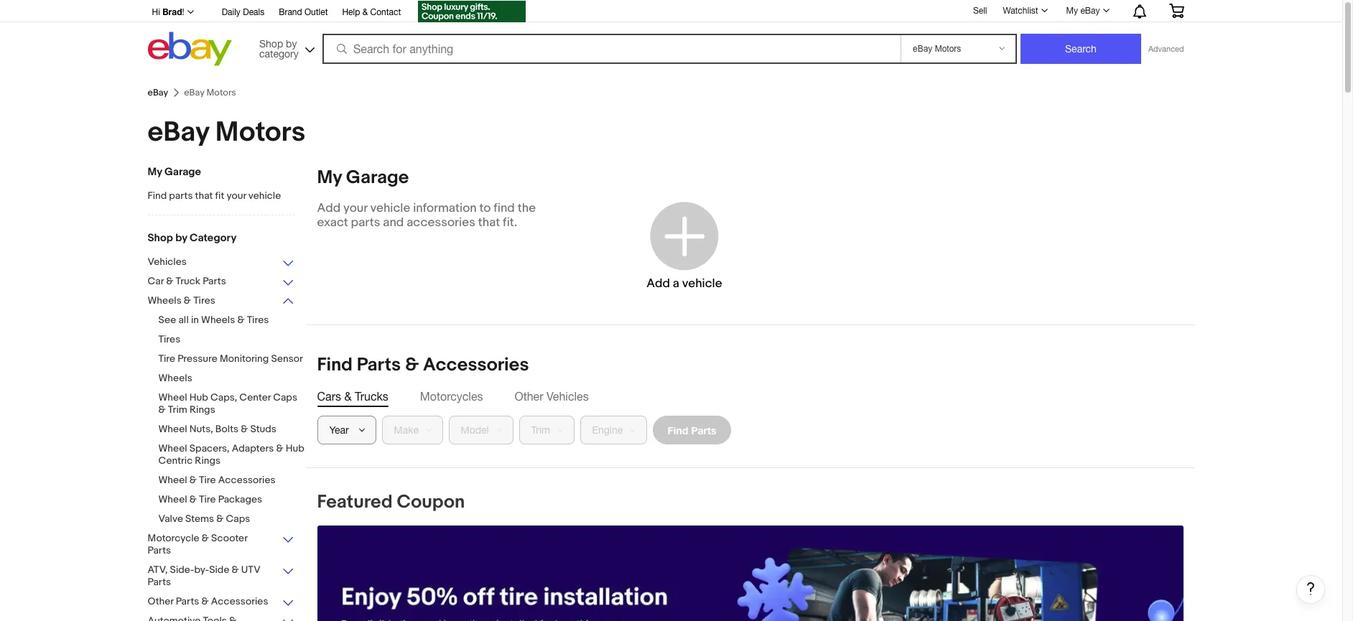 Task type: locate. For each thing, give the bounding box(es) containing it.
tires down see
[[158, 333, 180, 345]]

2 horizontal spatial vehicle
[[682, 276, 722, 291]]

1 vertical spatial rings
[[195, 455, 220, 467]]

2 vertical spatial wheels
[[158, 372, 192, 384]]

hi
[[152, 7, 160, 17]]

account navigation
[[144, 0, 1195, 24]]

valve stems & caps link
[[158, 513, 306, 526]]

vehicles car & truck parts wheels & tires see all in wheels & tires tires tire pressure monitoring sensor wheels wheel hub caps, center caps & trim rings wheel nuts, bolts & studs wheel spacers, adapters & hub centric rings wheel & tire accessories wheel & tire packages valve stems & caps motorcycle & scooter parts atv, side-by-side & utv parts other parts & accessories
[[148, 256, 304, 608]]

tab list inside main content
[[317, 389, 1183, 404]]

add a vehicle image
[[647, 198, 722, 273]]

by left category
[[175, 231, 187, 245]]

wheels down pressure
[[158, 372, 192, 384]]

0 vertical spatial tire
[[158, 353, 175, 365]]

2 wheel from the top
[[158, 423, 187, 435]]

find
[[494, 201, 515, 215]]

0 vertical spatial tires
[[193, 294, 215, 307]]

vehicles inside vehicles car & truck parts wheels & tires see all in wheels & tires tires tire pressure monitoring sensor wheels wheel hub caps, center caps & trim rings wheel nuts, bolts & studs wheel spacers, adapters & hub centric rings wheel & tire accessories wheel & tire packages valve stems & caps motorcycle & scooter parts atv, side-by-side & utv parts other parts & accessories
[[148, 256, 187, 268]]

motorcycle & scooter parts button
[[148, 532, 295, 558]]

add inside add your vehicle information to find the exact parts and accessories that fit.
[[317, 201, 341, 215]]

1 horizontal spatial tires
[[193, 294, 215, 307]]

side-
[[170, 564, 194, 576]]

vehicle
[[248, 190, 281, 202], [370, 201, 410, 215], [682, 276, 722, 291]]

wheel down the trim
[[158, 423, 187, 435]]

by
[[286, 38, 297, 49], [175, 231, 187, 245]]

by for category
[[286, 38, 297, 49]]

wheel down centric on the bottom left of the page
[[158, 474, 187, 486]]

the
[[518, 201, 536, 215]]

fit.
[[503, 215, 517, 230]]

my garage up exact
[[317, 167, 409, 189]]

add for add your vehicle information to find the exact parts and accessories that fit.
[[317, 201, 341, 215]]

find
[[148, 190, 167, 202], [317, 354, 353, 376], [668, 424, 688, 436]]

1 vertical spatial add
[[647, 276, 670, 291]]

1 horizontal spatial by
[[286, 38, 297, 49]]

0 vertical spatial ebay
[[1080, 6, 1100, 16]]

caps right center
[[273, 391, 297, 404]]

1 horizontal spatial find
[[317, 354, 353, 376]]

center
[[239, 391, 271, 404]]

1 horizontal spatial other
[[515, 390, 543, 403]]

tires
[[193, 294, 215, 307], [247, 314, 269, 326], [158, 333, 180, 345]]

1 horizontal spatial that
[[478, 215, 500, 230]]

vehicle for add a vehicle
[[682, 276, 722, 291]]

1 horizontal spatial shop
[[259, 38, 283, 49]]

caps down the packages
[[226, 513, 250, 525]]

hub right adapters
[[286, 442, 304, 455]]

1 vertical spatial by
[[175, 231, 187, 245]]

that left fit
[[195, 190, 213, 202]]

my garage up find parts that fit your vehicle at top left
[[148, 165, 201, 179]]

add a vehicle
[[647, 276, 722, 291]]

wheel
[[158, 391, 187, 404], [158, 423, 187, 435], [158, 442, 187, 455], [158, 474, 187, 486], [158, 493, 187, 506]]

accessories inside main content
[[423, 354, 529, 376]]

rings up wheel & tire accessories link
[[195, 455, 220, 467]]

spacers,
[[189, 442, 230, 455]]

&
[[362, 7, 368, 17], [166, 275, 173, 287], [184, 294, 191, 307], [237, 314, 245, 326], [405, 354, 419, 376], [344, 390, 352, 403], [158, 404, 166, 416], [241, 423, 248, 435], [276, 442, 283, 455], [189, 474, 197, 486], [189, 493, 197, 506], [216, 513, 224, 525], [202, 532, 209, 544], [232, 564, 239, 576], [201, 595, 209, 608]]

0 horizontal spatial my
[[148, 165, 162, 179]]

shop down the deals
[[259, 38, 283, 49]]

1 horizontal spatial garage
[[346, 167, 409, 189]]

1 horizontal spatial add
[[647, 276, 670, 291]]

brand outlet link
[[279, 5, 328, 21]]

tire up stems
[[199, 493, 216, 506]]

2 horizontal spatial tires
[[247, 314, 269, 326]]

add left "and"
[[317, 201, 341, 215]]

2 vertical spatial find
[[668, 424, 688, 436]]

brand
[[279, 7, 302, 17]]

your
[[227, 190, 246, 202], [343, 201, 367, 215]]

0 horizontal spatial tires
[[158, 333, 180, 345]]

your left "and"
[[343, 201, 367, 215]]

find parts that fit your vehicle link
[[148, 190, 295, 203]]

1 vertical spatial parts
[[351, 215, 380, 230]]

0 horizontal spatial that
[[195, 190, 213, 202]]

5 wheel from the top
[[158, 493, 187, 506]]

other inside tab list
[[515, 390, 543, 403]]

tab list
[[317, 389, 1183, 404]]

0 vertical spatial other
[[515, 390, 543, 403]]

0 horizontal spatial find
[[148, 190, 167, 202]]

sell link
[[967, 5, 994, 16]]

find parts button
[[652, 416, 731, 445]]

wheels down wheels & tires dropdown button
[[201, 314, 235, 326]]

brad
[[162, 6, 182, 17]]

main content
[[306, 167, 1325, 621]]

parts left fit
[[169, 190, 193, 202]]

1 horizontal spatial vehicle
[[370, 201, 410, 215]]

my up exact
[[317, 167, 342, 189]]

0 vertical spatial vehicles
[[148, 256, 187, 268]]

find parts & accessories
[[317, 354, 529, 376]]

0 vertical spatial accessories
[[423, 354, 529, 376]]

information
[[413, 201, 477, 215]]

utv
[[241, 564, 260, 576]]

1 horizontal spatial vehicles
[[546, 390, 589, 403]]

ebay motors
[[148, 116, 305, 149]]

help, opens dialogs image
[[1303, 582, 1318, 596]]

wheels
[[148, 294, 182, 307], [201, 314, 235, 326], [158, 372, 192, 384]]

1 vertical spatial ebay
[[148, 87, 168, 98]]

0 horizontal spatial other
[[148, 595, 174, 608]]

motorcycle
[[148, 532, 199, 544]]

0 horizontal spatial vehicle
[[248, 190, 281, 202]]

0 vertical spatial shop
[[259, 38, 283, 49]]

0 vertical spatial add
[[317, 201, 341, 215]]

!
[[182, 7, 184, 17]]

1 wheel from the top
[[158, 391, 187, 404]]

accessories
[[423, 354, 529, 376], [218, 474, 276, 486], [211, 595, 268, 608]]

caps
[[273, 391, 297, 404], [226, 513, 250, 525]]

1 vertical spatial hub
[[286, 442, 304, 455]]

that left fit.
[[478, 215, 500, 230]]

my inside account navigation
[[1066, 6, 1078, 16]]

car
[[148, 275, 164, 287]]

category
[[259, 48, 299, 59]]

a
[[673, 276, 679, 291]]

Search for anything text field
[[325, 35, 898, 62]]

main content containing my garage
[[306, 167, 1325, 621]]

None text field
[[317, 526, 1183, 621]]

add left a
[[647, 276, 670, 291]]

0 horizontal spatial add
[[317, 201, 341, 215]]

shop up car
[[148, 231, 173, 245]]

2 horizontal spatial my
[[1066, 6, 1078, 16]]

parts left "and"
[[351, 215, 380, 230]]

sell
[[973, 5, 987, 16]]

0 horizontal spatial by
[[175, 231, 187, 245]]

parts
[[169, 190, 193, 202], [351, 215, 380, 230]]

tire down spacers,
[[199, 474, 216, 486]]

accessories
[[407, 215, 475, 230]]

find for find parts & accessories
[[317, 354, 353, 376]]

featured
[[317, 491, 393, 513]]

1 vertical spatial other
[[148, 595, 174, 608]]

wheel spacers, adapters & hub centric rings link
[[158, 442, 306, 468]]

help
[[342, 7, 360, 17]]

0 vertical spatial parts
[[169, 190, 193, 202]]

1 vertical spatial wheels
[[201, 314, 235, 326]]

vehicle left information
[[370, 201, 410, 215]]

vehicle right a
[[682, 276, 722, 291]]

wheel down pressure
[[158, 391, 187, 404]]

shop for shop by category
[[259, 38, 283, 49]]

wheels up see
[[148, 294, 182, 307]]

garage up "and"
[[346, 167, 409, 189]]

add your vehicle information to find the exact parts and accessories that fit.
[[317, 201, 536, 230]]

that inside add your vehicle information to find the exact parts and accessories that fit.
[[478, 215, 500, 230]]

enjoy 50% off tire installation image
[[317, 526, 1183, 621]]

rings
[[190, 404, 215, 416], [195, 455, 220, 467]]

wheel nuts, bolts & studs link
[[158, 423, 306, 437]]

1 horizontal spatial your
[[343, 201, 367, 215]]

shop inside shop by category
[[259, 38, 283, 49]]

exact
[[317, 215, 348, 230]]

add
[[317, 201, 341, 215], [647, 276, 670, 291]]

1 horizontal spatial caps
[[273, 391, 297, 404]]

parts
[[203, 275, 226, 287], [357, 354, 401, 376], [691, 424, 716, 436], [148, 544, 171, 557], [148, 576, 171, 588], [176, 595, 199, 608]]

1 vertical spatial vehicles
[[546, 390, 589, 403]]

by inside shop by category
[[286, 38, 297, 49]]

None submit
[[1021, 34, 1141, 64]]

your right fit
[[227, 190, 246, 202]]

2 vertical spatial ebay
[[148, 116, 209, 149]]

help & contact link
[[342, 5, 401, 21]]

1 vertical spatial accessories
[[218, 474, 276, 486]]

shop by category banner
[[144, 0, 1195, 70]]

my garage
[[148, 165, 201, 179], [317, 167, 409, 189]]

featured coupon
[[317, 491, 465, 513]]

find inside button
[[668, 424, 688, 436]]

rings up 'nuts,'
[[190, 404, 215, 416]]

help & contact
[[342, 7, 401, 17]]

tires link
[[158, 333, 306, 347]]

other vehicles
[[515, 390, 589, 403]]

fit
[[215, 190, 224, 202]]

motors
[[215, 116, 305, 149]]

wheel up the valve
[[158, 493, 187, 506]]

0 vertical spatial by
[[286, 38, 297, 49]]

tab list containing cars & trucks
[[317, 389, 1183, 404]]

trim
[[168, 404, 187, 416]]

tires up tires link
[[247, 314, 269, 326]]

accessories down atv, side-by-side & utv parts 'dropdown button'
[[211, 595, 268, 608]]

0 vertical spatial find
[[148, 190, 167, 202]]

hi brad !
[[152, 6, 184, 17]]

vehicle for add your vehicle information to find the exact parts and accessories that fit.
[[370, 201, 410, 215]]

1 horizontal spatial parts
[[351, 215, 380, 230]]

garage
[[164, 165, 201, 179], [346, 167, 409, 189]]

1 vertical spatial caps
[[226, 513, 250, 525]]

my right "watchlist" link
[[1066, 6, 1078, 16]]

1 vertical spatial that
[[478, 215, 500, 230]]

my up find parts that fit your vehicle at top left
[[148, 165, 162, 179]]

1 vertical spatial shop
[[148, 231, 173, 245]]

accessories up the packages
[[218, 474, 276, 486]]

0 vertical spatial hub
[[189, 391, 208, 404]]

1 vertical spatial find
[[317, 354, 353, 376]]

get the coupon image
[[418, 1, 526, 22]]

ebay for ebay motors
[[148, 116, 209, 149]]

see all in wheels & tires link
[[158, 314, 306, 327]]

wheel left spacers,
[[158, 442, 187, 455]]

0 horizontal spatial shop
[[148, 231, 173, 245]]

2 horizontal spatial find
[[668, 424, 688, 436]]

vehicle inside button
[[682, 276, 722, 291]]

by down brand at the top
[[286, 38, 297, 49]]

0 horizontal spatial vehicles
[[148, 256, 187, 268]]

0 horizontal spatial parts
[[169, 190, 193, 202]]

shop
[[259, 38, 283, 49], [148, 231, 173, 245]]

0 vertical spatial rings
[[190, 404, 215, 416]]

ebay
[[1080, 6, 1100, 16], [148, 87, 168, 98], [148, 116, 209, 149]]

1 horizontal spatial my
[[317, 167, 342, 189]]

car & truck parts button
[[148, 275, 295, 289]]

outlet
[[304, 7, 328, 17]]

tires up in on the bottom of page
[[193, 294, 215, 307]]

vehicle right fit
[[248, 190, 281, 202]]

vehicle inside add your vehicle information to find the exact parts and accessories that fit.
[[370, 201, 410, 215]]

tire left pressure
[[158, 353, 175, 365]]

coupon
[[397, 491, 465, 513]]

hub right the trim
[[189, 391, 208, 404]]

daily deals link
[[222, 5, 264, 21]]

accessories up motorcycles
[[423, 354, 529, 376]]

garage up find parts that fit your vehicle at top left
[[164, 165, 201, 179]]

add inside button
[[647, 276, 670, 291]]

wheels & tires button
[[148, 294, 295, 308]]



Task type: vqa. For each thing, say whether or not it's contained in the screenshot.
87%
no



Task type: describe. For each thing, give the bounding box(es) containing it.
truck
[[176, 275, 200, 287]]

studs
[[250, 423, 276, 435]]

packages
[[218, 493, 262, 506]]

find for find parts that fit your vehicle
[[148, 190, 167, 202]]

valve
[[158, 513, 183, 525]]

cars & trucks
[[317, 390, 388, 403]]

ebay inside account navigation
[[1080, 6, 1100, 16]]

centric
[[158, 455, 193, 467]]

daily deals
[[222, 7, 264, 17]]

all
[[178, 314, 189, 326]]

atv,
[[148, 564, 168, 576]]

watchlist link
[[995, 2, 1054, 19]]

wheel hub caps, center caps & trim rings link
[[158, 391, 306, 417]]

shop for shop by category
[[148, 231, 173, 245]]

ebay for ebay
[[148, 87, 168, 98]]

and
[[383, 215, 404, 230]]

0 vertical spatial that
[[195, 190, 213, 202]]

watchlist
[[1003, 6, 1038, 16]]

0 vertical spatial wheels
[[148, 294, 182, 307]]

cars
[[317, 390, 341, 403]]

0 horizontal spatial caps
[[226, 513, 250, 525]]

bolts
[[215, 423, 238, 435]]

0 horizontal spatial hub
[[189, 391, 208, 404]]

contact
[[370, 7, 401, 17]]

nuts,
[[189, 423, 213, 435]]

my ebay
[[1066, 6, 1100, 16]]

pressure
[[178, 353, 217, 365]]

your inside add your vehicle information to find the exact parts and accessories that fit.
[[343, 201, 367, 215]]

find for find parts
[[668, 424, 688, 436]]

shop by category
[[148, 231, 237, 245]]

trucks
[[355, 390, 388, 403]]

wheel & tire accessories link
[[158, 474, 306, 488]]

monitoring
[[220, 353, 269, 365]]

1 horizontal spatial my garage
[[317, 167, 409, 189]]

other parts & accessories button
[[148, 595, 295, 609]]

find parts that fit your vehicle
[[148, 190, 281, 202]]

your shopping cart image
[[1168, 4, 1185, 18]]

scooter
[[211, 532, 247, 544]]

sensor
[[271, 353, 303, 365]]

by for category
[[175, 231, 187, 245]]

add a vehicle button
[[595, 181, 773, 310]]

ebay link
[[148, 87, 168, 98]]

deals
[[243, 7, 264, 17]]

daily
[[222, 7, 240, 17]]

2 vertical spatial tire
[[199, 493, 216, 506]]

shop by category
[[259, 38, 299, 59]]

2 vertical spatial accessories
[[211, 595, 268, 608]]

0 horizontal spatial your
[[227, 190, 246, 202]]

motorcycles
[[420, 390, 483, 403]]

parts inside add your vehicle information to find the exact parts and accessories that fit.
[[351, 215, 380, 230]]

2 vertical spatial tires
[[158, 333, 180, 345]]

my ebay link
[[1058, 2, 1116, 19]]

0 horizontal spatial garage
[[164, 165, 201, 179]]

1 vertical spatial tires
[[247, 314, 269, 326]]

caps,
[[210, 391, 237, 404]]

advanced link
[[1141, 34, 1191, 63]]

in
[[191, 314, 199, 326]]

shop by category button
[[253, 32, 317, 63]]

vehicles button
[[148, 256, 295, 269]]

& inside help & contact link
[[362, 7, 368, 17]]

adapters
[[232, 442, 274, 455]]

to
[[479, 201, 491, 215]]

other inside vehicles car & truck parts wheels & tires see all in wheels & tires tires tire pressure monitoring sensor wheels wheel hub caps, center caps & trim rings wheel nuts, bolts & studs wheel spacers, adapters & hub centric rings wheel & tire accessories wheel & tire packages valve stems & caps motorcycle & scooter parts atv, side-by-side & utv parts other parts & accessories
[[148, 595, 174, 608]]

by-
[[194, 564, 209, 576]]

see
[[158, 314, 176, 326]]

none submit inside shop by category banner
[[1021, 34, 1141, 64]]

parts inside button
[[691, 424, 716, 436]]

advanced
[[1148, 45, 1184, 53]]

add for add a vehicle
[[647, 276, 670, 291]]

wheel & tire packages link
[[158, 493, 306, 507]]

category
[[190, 231, 237, 245]]

3 wheel from the top
[[158, 442, 187, 455]]

brand outlet
[[279, 7, 328, 17]]

side
[[209, 564, 229, 576]]

tire pressure monitoring sensor link
[[158, 353, 306, 366]]

stems
[[185, 513, 214, 525]]

4 wheel from the top
[[158, 474, 187, 486]]

atv, side-by-side & utv parts button
[[148, 564, 295, 590]]

0 horizontal spatial my garage
[[148, 165, 201, 179]]

0 vertical spatial caps
[[273, 391, 297, 404]]

find parts
[[668, 424, 716, 436]]

1 vertical spatial tire
[[199, 474, 216, 486]]

1 horizontal spatial hub
[[286, 442, 304, 455]]

wheels link
[[158, 372, 306, 386]]



